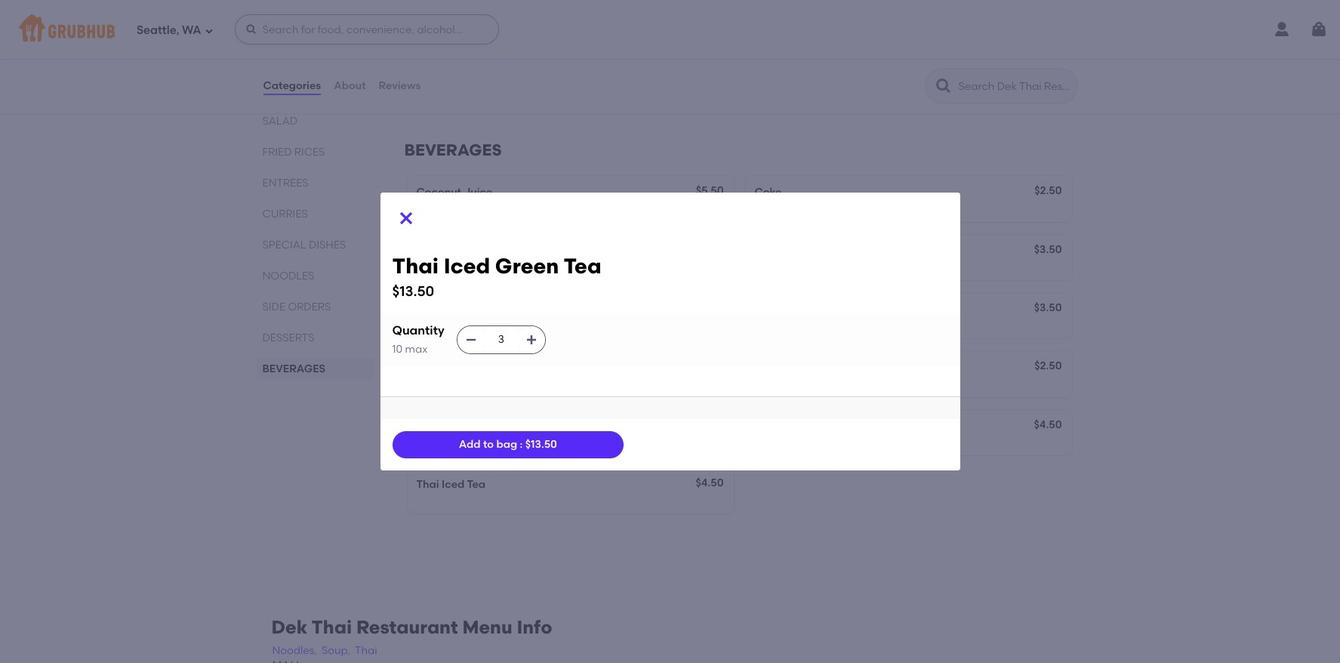 Task type: locate. For each thing, give the bounding box(es) containing it.
coconut juice
[[417, 186, 493, 199]]

to
[[483, 438, 494, 451]]

quantity 10 max
[[392, 323, 445, 356]]

dishes
[[309, 239, 346, 251]]

side orders tab
[[263, 299, 368, 315]]

coffee
[[467, 420, 503, 433]]

1 vertical spatial $2.50
[[1035, 360, 1063, 373]]

0 vertical spatial beverages
[[405, 141, 502, 160]]

reviews button
[[378, 59, 422, 113]]

max
[[405, 343, 428, 356]]

thai down sprite
[[755, 420, 778, 433]]

1 horizontal spatial green
[[806, 420, 838, 433]]

svg image
[[1311, 20, 1329, 39], [397, 209, 415, 227]]

iced for lemonade iced tea
[[475, 303, 498, 316]]

svg image
[[245, 23, 257, 36], [204, 26, 213, 35], [465, 334, 477, 346], [526, 334, 538, 346]]

1 $2.50 from the top
[[1035, 185, 1063, 197]]

$4.50 for regular iced tea
[[696, 301, 724, 314]]

dek thai restaurant  menu info
[[272, 616, 553, 638]]

about button
[[333, 59, 367, 113]]

$3.50 button
[[746, 235, 1072, 280]]

1 vertical spatial svg image
[[397, 209, 415, 227]]

0 vertical spatial $5.50
[[696, 72, 724, 85]]

iced
[[444, 253, 490, 279], [475, 303, 498, 316], [798, 303, 821, 316], [442, 420, 465, 433], [780, 420, 803, 433], [442, 478, 465, 491]]

$12.00 button
[[746, 64, 1072, 109]]

noodles, button
[[272, 643, 318, 660]]

1 vertical spatial $3.50
[[1035, 301, 1063, 314]]

main navigation navigation
[[0, 0, 1341, 59]]

desserts up black
[[405, 28, 487, 47]]

10
[[392, 343, 403, 356]]

tea for regular iced tea
[[823, 303, 842, 316]]

rice
[[482, 73, 505, 86]]

$5.50
[[696, 72, 724, 85], [696, 185, 724, 197]]

0 vertical spatial $3.50
[[1035, 243, 1063, 256]]

1 $5.50 from the top
[[696, 72, 724, 85]]

2 $5.50 from the top
[[696, 185, 724, 197]]

thai for thai iced green tea $13.50
[[392, 253, 439, 279]]

0 horizontal spatial svg image
[[397, 209, 415, 227]]

1 vertical spatial beverages
[[263, 363, 326, 375]]

coke
[[755, 186, 782, 199], [440, 245, 467, 257]]

0 horizontal spatial beverages
[[263, 363, 326, 375]]

black
[[417, 73, 446, 86]]

Input item quantity number field
[[485, 326, 518, 354]]

0 vertical spatial $13.50
[[392, 283, 435, 300]]

0 vertical spatial svg image
[[1311, 20, 1329, 39]]

iced up input item quantity number field
[[475, 303, 498, 316]]

desserts inside tab
[[263, 332, 314, 344]]

1 vertical spatial $5.50
[[696, 185, 724, 197]]

green for thai iced green tea
[[806, 420, 838, 433]]

$13.50 right :
[[526, 438, 557, 451]]

best sellers
[[263, 22, 320, 35]]

desserts tab
[[263, 330, 368, 346]]

thai for thai iced coffee
[[417, 420, 439, 433]]

thai right soup,
[[355, 644, 378, 657]]

coconut
[[417, 186, 462, 199]]

1 vertical spatial green
[[806, 420, 838, 433]]

thai up lemonade
[[392, 253, 439, 279]]

0 vertical spatial desserts
[[405, 28, 487, 47]]

iced right diet
[[444, 253, 490, 279]]

$3.50 inside button
[[1035, 243, 1063, 256]]

salad
[[263, 115, 298, 128]]

green
[[495, 253, 559, 279], [806, 420, 838, 433]]

svg image up temple
[[465, 334, 477, 346]]

iced down add
[[442, 478, 465, 491]]

diet
[[417, 245, 438, 257]]

$3.50
[[1035, 243, 1063, 256], [1035, 301, 1063, 314]]

soup, button
[[321, 643, 351, 660]]

svg image inside main navigation navigation
[[1311, 20, 1329, 39]]

tea
[[564, 253, 602, 279], [500, 303, 519, 316], [823, 303, 842, 316], [840, 420, 859, 433], [467, 478, 486, 491]]

0 horizontal spatial $13.50
[[392, 283, 435, 300]]

0 vertical spatial $2.50
[[1035, 185, 1063, 197]]

1 horizontal spatial coke
[[755, 186, 782, 199]]

svg image right input item quantity number field
[[526, 334, 538, 346]]

thai down thai iced coffee
[[417, 478, 439, 491]]

categories
[[263, 79, 321, 92]]

0 horizontal spatial coke
[[440, 245, 467, 257]]

iced for thai iced coffee
[[442, 420, 465, 433]]

regular
[[755, 303, 796, 316]]

1 vertical spatial coke
[[440, 245, 467, 257]]

beverages
[[405, 141, 502, 160], [263, 363, 326, 375]]

fried rices tab
[[263, 144, 368, 160]]

search icon image
[[935, 77, 953, 95]]

1 vertical spatial desserts
[[263, 332, 314, 344]]

noodles, soup, thai
[[272, 644, 378, 657]]

thai iced green tea
[[755, 420, 859, 433]]

beverages down desserts tab
[[263, 363, 326, 375]]

thai
[[392, 253, 439, 279], [417, 420, 439, 433], [755, 420, 778, 433], [417, 478, 439, 491], [312, 616, 352, 638], [355, 644, 378, 657]]

iced inside thai iced green tea $13.50
[[444, 253, 490, 279]]

iced for thai iced tea
[[442, 478, 465, 491]]

$13.50 inside thai iced green tea $13.50
[[392, 283, 435, 300]]

temple
[[454, 361, 491, 374]]

iced right "regular" at the right top of the page
[[798, 303, 821, 316]]

starters tab
[[263, 51, 368, 67]]

thai button
[[354, 643, 378, 660]]

thai iced green tea $13.50
[[392, 253, 602, 300]]

shirley
[[417, 361, 451, 374]]

green inside thai iced green tea $13.50
[[495, 253, 559, 279]]

$13.50 up lemonade
[[392, 283, 435, 300]]

$4.50 for sprite
[[696, 360, 724, 373]]

thai left coffee on the bottom left of page
[[417, 420, 439, 433]]

iced for thai iced green tea
[[780, 420, 803, 433]]

add to bag : $13.50
[[459, 438, 557, 451]]

noodles
[[263, 270, 315, 282]]

$2.50 for coke
[[1035, 185, 1063, 197]]

seattle, wa
[[137, 23, 201, 37]]

thai iced tea
[[417, 478, 486, 491]]

restaurant
[[357, 616, 458, 638]]

best
[[263, 22, 285, 35]]

0 horizontal spatial desserts
[[263, 332, 314, 344]]

iced for thai iced green tea $13.50
[[444, 253, 490, 279]]

desserts
[[405, 28, 487, 47], [263, 332, 314, 344]]

2 $2.50 from the top
[[1035, 360, 1063, 373]]

beverages up coconut juice
[[405, 141, 502, 160]]

special
[[263, 239, 306, 251]]

thai inside thai iced green tea $13.50
[[392, 253, 439, 279]]

1 $3.50 from the top
[[1035, 243, 1063, 256]]

best sellers tab
[[263, 20, 368, 36]]

0 horizontal spatial green
[[495, 253, 559, 279]]

1 horizontal spatial $13.50
[[526, 438, 557, 451]]

0 vertical spatial coke
[[755, 186, 782, 199]]

0 vertical spatial green
[[495, 253, 559, 279]]

diet coke
[[417, 245, 467, 257]]

desserts down side orders
[[263, 332, 314, 344]]

1 horizontal spatial svg image
[[1311, 20, 1329, 39]]

regular iced tea
[[755, 303, 842, 316]]

salad tab
[[263, 113, 368, 129]]

$13.50
[[392, 283, 435, 300], [526, 438, 557, 451]]

iced down sprite
[[780, 420, 803, 433]]

$2.50
[[1035, 185, 1063, 197], [1035, 360, 1063, 373]]

1 vertical spatial $13.50
[[526, 438, 557, 451]]

$4.50
[[696, 301, 724, 314], [696, 360, 724, 373], [696, 418, 724, 431], [1035, 418, 1063, 431], [696, 477, 724, 489]]

green for thai iced green tea $13.50
[[495, 253, 559, 279]]

iced up add
[[442, 420, 465, 433]]



Task type: describe. For each thing, give the bounding box(es) containing it.
beverages inside beverages tab
[[263, 363, 326, 375]]

sticky
[[448, 73, 480, 86]]

coke inside button
[[440, 245, 467, 257]]

dek
[[272, 616, 308, 638]]

menu
[[463, 616, 513, 638]]

1 horizontal spatial beverages
[[405, 141, 502, 160]]

special dishes
[[263, 239, 346, 251]]

soup
[[263, 84, 292, 97]]

curries
[[263, 208, 308, 220]]

juice
[[464, 186, 493, 199]]

svg image right wa
[[204, 26, 213, 35]]

beverages tab
[[263, 361, 368, 377]]

curries tab
[[263, 206, 368, 222]]

$13.50 for thai iced green tea
[[392, 283, 435, 300]]

sprite
[[755, 361, 786, 374]]

bag
[[497, 438, 518, 451]]

thai for thai iced green tea
[[755, 420, 778, 433]]

tea inside thai iced green tea $13.50
[[564, 253, 602, 279]]

thai iced coffee
[[417, 420, 503, 433]]

soup,
[[322, 644, 351, 657]]

side orders
[[263, 301, 331, 313]]

2 $3.50 from the top
[[1035, 301, 1063, 314]]

$4.50 for thai iced green tea
[[696, 418, 724, 431]]

diet coke button
[[408, 235, 734, 280]]

shirley temple
[[417, 361, 491, 374]]

special dishes tab
[[263, 237, 368, 253]]

orders
[[288, 301, 331, 313]]

entrees
[[263, 177, 309, 189]]

wa
[[182, 23, 201, 37]]

tea for lemonade iced tea
[[500, 303, 519, 316]]

seattle,
[[137, 23, 179, 37]]

noodles,
[[272, 644, 317, 657]]

tea for thai iced tea
[[467, 478, 486, 491]]

about
[[334, 79, 366, 92]]

reviews
[[379, 79, 421, 92]]

quantity
[[392, 323, 445, 337]]

lemonade iced tea
[[417, 303, 519, 316]]

lemonade
[[417, 303, 472, 316]]

1 horizontal spatial desserts
[[405, 28, 487, 47]]

$12.00
[[1031, 72, 1063, 85]]

thai for thai iced tea
[[417, 478, 439, 491]]

black sticky rice
[[417, 73, 505, 86]]

$13.50 for add to bag
[[526, 438, 557, 451]]

side
[[263, 301, 286, 313]]

add
[[459, 438, 481, 451]]

rices
[[295, 146, 325, 159]]

fried rices
[[263, 146, 325, 159]]

categories button
[[263, 59, 322, 113]]

iced for regular iced tea
[[798, 303, 821, 316]]

sellers
[[287, 22, 320, 35]]

entrees tab
[[263, 175, 368, 191]]

$2.50 for sprite
[[1035, 360, 1063, 373]]

soup tab
[[263, 82, 368, 98]]

thai up soup,
[[312, 616, 352, 638]]

svg image left best
[[245, 23, 257, 36]]

Search Dek Thai Restaurant  search field
[[958, 79, 1073, 94]]

fried
[[263, 146, 292, 159]]

:
[[520, 438, 523, 451]]

starters
[[263, 53, 314, 66]]

info
[[517, 616, 553, 638]]

noodles tab
[[263, 268, 368, 284]]



Task type: vqa. For each thing, say whether or not it's contained in the screenshot.
the left Hoagies
no



